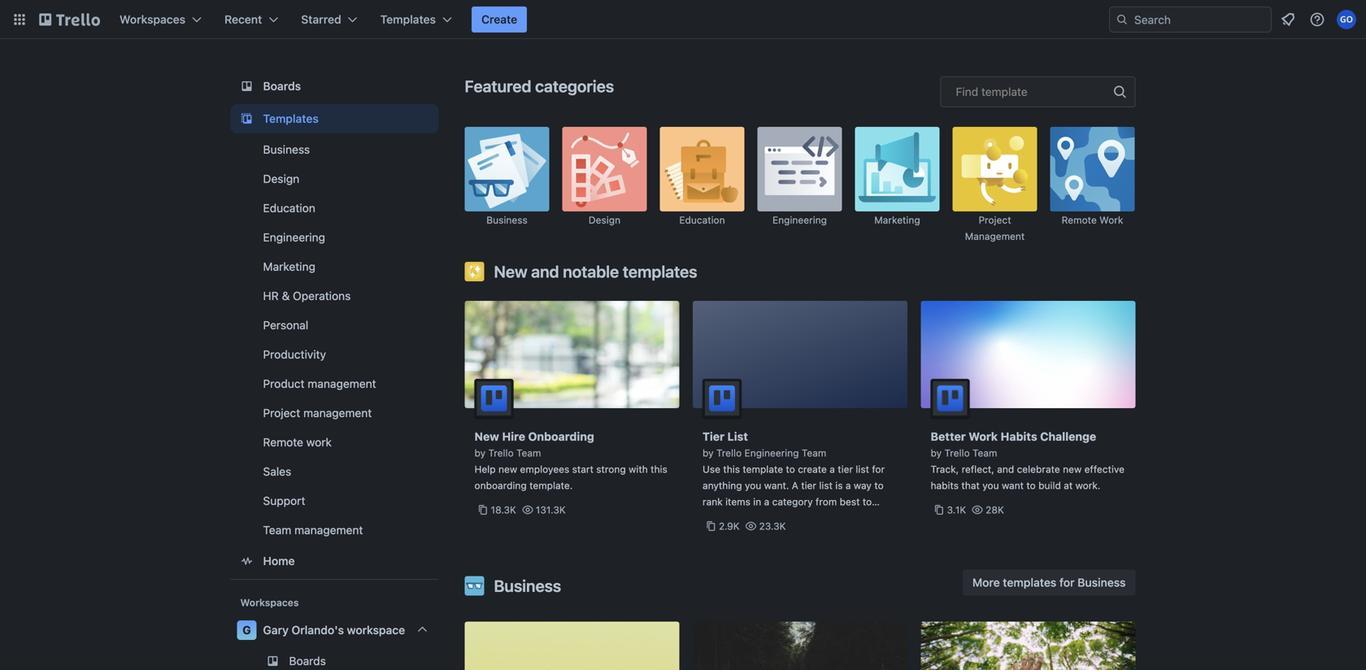 Task type: vqa. For each thing, say whether or not it's contained in the screenshot.


Task type: describe. For each thing, give the bounding box(es) containing it.
Find template field
[[941, 76, 1136, 107]]

business link for education link related to right engineering link's the design link
[[465, 127, 549, 244]]

tier list by trello engineering team use this template to create a tier list for anything you want. a tier list is a way to rank items in a category from best to worst. this could be: best nba players, goat'd pasta dishes, and tastiest fast food joints.
[[703, 430, 885, 556]]

at
[[1064, 480, 1073, 491]]

1 vertical spatial workspaces
[[240, 597, 299, 608]]

template inside field
[[982, 85, 1028, 98]]

notable
[[563, 262, 619, 281]]

trello inside tier list by trello engineering team use this template to create a tier list for anything you want. a tier list is a way to rank items in a category from best to worst. this could be: best nba players, goat'd pasta dishes, and tastiest fast food joints.
[[717, 447, 742, 459]]

effective
[[1085, 464, 1125, 475]]

team management link
[[231, 517, 439, 543]]

support link
[[231, 488, 439, 514]]

team management
[[263, 523, 363, 537]]

team inside tier list by trello engineering team use this template to create a tier list for anything you want. a tier list is a way to rank items in a category from best to worst. this could be: best nba players, goat'd pasta dishes, and tastiest fast food joints.
[[802, 447, 827, 459]]

better
[[931, 430, 966, 443]]

you inside better work habits challenge by trello team track, reflect, and celebrate new effective habits that you want to build at work.
[[983, 480, 999, 491]]

personal
[[263, 318, 308, 332]]

could
[[756, 512, 781, 524]]

project management icon image
[[953, 127, 1037, 211]]

recent
[[225, 13, 262, 26]]

starred button
[[291, 7, 367, 33]]

1 horizontal spatial work
[[1100, 214, 1124, 226]]

1 vertical spatial tier
[[801, 480, 817, 491]]

gary
[[263, 623, 289, 637]]

orlando's
[[292, 623, 344, 637]]

0 horizontal spatial work
[[306, 436, 332, 449]]

templates link
[[231, 104, 439, 133]]

by inside better work habits challenge by trello team track, reflect, and celebrate new effective habits that you want to build at work.
[[931, 447, 942, 459]]

marketing icon image
[[855, 127, 940, 211]]

tier
[[703, 430, 725, 443]]

celebrate
[[1017, 464, 1060, 475]]

0 horizontal spatial list
[[819, 480, 833, 491]]

pasta
[[740, 529, 766, 540]]

templates inside popup button
[[380, 13, 436, 26]]

home image
[[237, 551, 257, 571]]

management for product management link
[[308, 377, 376, 390]]

help
[[475, 464, 496, 475]]

find
[[956, 85, 979, 98]]

trello inside better work habits challenge by trello team track, reflect, and celebrate new effective habits that you want to build at work.
[[945, 447, 970, 459]]

team down support
[[263, 523, 291, 537]]

that
[[962, 480, 980, 491]]

strong
[[596, 464, 626, 475]]

1 vertical spatial project management
[[263, 406, 372, 420]]

gary orlando (garyorlando) image
[[1337, 10, 1357, 29]]

1 vertical spatial remote work
[[263, 436, 332, 449]]

hire
[[502, 430, 526, 443]]

home
[[263, 554, 295, 568]]

by inside tier list by trello engineering team use this template to create a tier list for anything you want. a tier list is a way to rank items in a category from best to worst. this could be: best nba players, goat'd pasta dishes, and tastiest fast food joints.
[[703, 447, 714, 459]]

more templates for business
[[973, 576, 1126, 589]]

work
[[969, 430, 998, 443]]

in
[[753, 496, 761, 508]]

and inside tier list by trello engineering team use this template to create a tier list for anything you want. a tier list is a way to rank items in a category from best to worst. this could be: best nba players, goat'd pasta dishes, and tastiest fast food joints.
[[804, 529, 821, 540]]

trello engineering team image
[[703, 379, 742, 418]]

personal link
[[231, 312, 439, 338]]

product management link
[[231, 371, 439, 397]]

1 horizontal spatial engineering link
[[758, 127, 842, 244]]

2.9k
[[719, 521, 740, 532]]

you inside tier list by trello engineering team use this template to create a tier list for anything you want. a tier list is a way to rank items in a category from best to worst. this could be: best nba players, goat'd pasta dishes, and tastiest fast food joints.
[[745, 480, 762, 491]]

product management
[[263, 377, 376, 390]]

habits
[[931, 480, 959, 491]]

23.3k
[[759, 521, 786, 532]]

business inside more templates for business button
[[1078, 576, 1126, 589]]

engineering icon image
[[758, 127, 842, 211]]

build
[[1039, 480, 1061, 491]]

trello team image
[[475, 379, 514, 418]]

0 horizontal spatial education
[[263, 201, 315, 215]]

3.1k
[[947, 504, 967, 516]]

create
[[482, 13, 517, 26]]

1 vertical spatial design
[[589, 214, 621, 226]]

this
[[734, 512, 753, 524]]

hr & operations
[[263, 289, 351, 303]]

to up a
[[786, 464, 795, 475]]

0 horizontal spatial templates
[[623, 262, 697, 281]]

new hire onboarding by trello team help new employees start strong with this onboarding template.
[[475, 430, 668, 491]]

joints.
[[726, 545, 754, 556]]

hr
[[263, 289, 279, 303]]

0 vertical spatial best
[[840, 496, 860, 508]]

0 vertical spatial tier
[[838, 464, 853, 475]]

0 horizontal spatial a
[[764, 496, 770, 508]]

dishes,
[[768, 529, 801, 540]]

more templates for business button
[[963, 570, 1136, 596]]

management down project management icon
[[965, 231, 1025, 242]]

trello team image
[[931, 379, 970, 418]]

more
[[973, 576, 1000, 589]]

hr & operations link
[[231, 283, 439, 309]]

productivity
[[263, 348, 326, 361]]

0 vertical spatial remote work link
[[1050, 127, 1135, 244]]

0 horizontal spatial best
[[801, 512, 821, 524]]

new and notable templates
[[494, 262, 697, 281]]

design icon image
[[562, 127, 647, 211]]

to inside better work habits challenge by trello team track, reflect, and celebrate new effective habits that you want to build at work.
[[1027, 480, 1036, 491]]

0 vertical spatial remote work
[[1062, 214, 1124, 226]]

way
[[854, 480, 872, 491]]

Search field
[[1129, 7, 1271, 32]]

habits
[[1001, 430, 1038, 443]]

productivity link
[[231, 342, 439, 368]]

product
[[263, 377, 305, 390]]

players,
[[847, 512, 883, 524]]

0 vertical spatial list
[[856, 464, 869, 475]]

reflect,
[[962, 464, 995, 475]]

to right way
[[875, 480, 884, 491]]

find template
[[956, 85, 1028, 98]]

worst.
[[703, 512, 731, 524]]

131.3k
[[536, 504, 566, 516]]

management for the bottom project management link
[[303, 406, 372, 420]]

2 boards link from the top
[[231, 648, 439, 670]]

workspaces button
[[110, 7, 212, 33]]

1 horizontal spatial a
[[830, 464, 835, 475]]

team inside better work habits challenge by trello team track, reflect, and celebrate new effective habits that you want to build at work.
[[973, 447, 997, 459]]

1 horizontal spatial education
[[679, 214, 725, 226]]

marketing link for right engineering link
[[855, 127, 940, 244]]

template board image
[[237, 109, 257, 129]]

operations
[[293, 289, 351, 303]]

use
[[703, 464, 721, 475]]

want
[[1002, 480, 1024, 491]]

challenge
[[1040, 430, 1097, 443]]

gary orlando's workspace
[[263, 623, 405, 637]]

0 vertical spatial and
[[531, 262, 559, 281]]

list
[[728, 430, 748, 443]]

new inside new hire onboarding by trello team help new employees start strong with this onboarding template.
[[499, 464, 517, 475]]



Task type: locate. For each thing, give the bounding box(es) containing it.
by up track,
[[931, 447, 942, 459]]

3 by from the left
[[931, 447, 942, 459]]

1 horizontal spatial trello
[[717, 447, 742, 459]]

new for new hire onboarding by trello team help new employees start strong with this onboarding template.
[[475, 430, 499, 443]]

from
[[816, 496, 837, 508]]

boards for 2nd "boards" link
[[289, 654, 326, 668]]

for inside tier list by trello engineering team use this template to create a tier list for anything you want. a tier list is a way to rank items in a category from best to worst. this could be: best nba players, goat'd pasta dishes, and tastiest fast food joints.
[[872, 464, 885, 475]]

3 trello from the left
[[945, 447, 970, 459]]

0 horizontal spatial by
[[475, 447, 486, 459]]

is
[[836, 480, 843, 491]]

remote work link
[[1050, 127, 1135, 244], [231, 429, 439, 455]]

template up want.
[[743, 464, 783, 475]]

new left the hire
[[475, 430, 499, 443]]

trello inside new hire onboarding by trello team help new employees start strong with this onboarding template.
[[488, 447, 514, 459]]

onboarding
[[528, 430, 594, 443]]

new up onboarding
[[499, 464, 517, 475]]

a right is
[[846, 480, 851, 491]]

management for team management link on the left of the page
[[295, 523, 363, 537]]

work down remote work icon
[[1100, 214, 1124, 226]]

design link for education link related to right engineering link
[[562, 127, 647, 244]]

1 horizontal spatial marketing link
[[855, 127, 940, 244]]

work up sales link
[[306, 436, 332, 449]]

workspace
[[347, 623, 405, 637]]

team inside new hire onboarding by trello team help new employees start strong with this onboarding template.
[[517, 447, 541, 459]]

new
[[494, 262, 528, 281], [475, 430, 499, 443]]

templates button
[[371, 7, 462, 33]]

1 vertical spatial marketing
[[263, 260, 316, 273]]

business icon image
[[465, 127, 549, 211], [465, 576, 484, 596]]

featured categories
[[465, 76, 614, 96]]

project
[[979, 214, 1011, 226], [263, 406, 300, 420]]

0 horizontal spatial for
[[872, 464, 885, 475]]

team up create
[[802, 447, 827, 459]]

template
[[982, 85, 1028, 98], [743, 464, 783, 475]]

and inside better work habits challenge by trello team track, reflect, and celebrate new effective habits that you want to build at work.
[[997, 464, 1014, 475]]

0 vertical spatial project
[[979, 214, 1011, 226]]

trello
[[488, 447, 514, 459], [717, 447, 742, 459], [945, 447, 970, 459]]

support
[[263, 494, 305, 508]]

anything
[[703, 480, 742, 491]]

boards
[[263, 79, 301, 93], [289, 654, 326, 668]]

1 you from the left
[[745, 480, 762, 491]]

new left notable
[[494, 262, 528, 281]]

management down product management link
[[303, 406, 372, 420]]

project management down "product management"
[[263, 406, 372, 420]]

search image
[[1116, 13, 1129, 26]]

0 horizontal spatial trello
[[488, 447, 514, 459]]

0 vertical spatial template
[[982, 85, 1028, 98]]

1 horizontal spatial this
[[723, 464, 740, 475]]

sales
[[263, 465, 291, 478]]

home link
[[231, 547, 439, 576]]

1 horizontal spatial for
[[1060, 576, 1075, 589]]

work
[[1100, 214, 1124, 226], [306, 436, 332, 449]]

0 vertical spatial for
[[872, 464, 885, 475]]

list up way
[[856, 464, 869, 475]]

1 vertical spatial and
[[997, 464, 1014, 475]]

project down project management icon
[[979, 214, 1011, 226]]

0 notifications image
[[1279, 10, 1298, 29]]

1 vertical spatial project management link
[[231, 400, 439, 426]]

1 vertical spatial templates
[[1003, 576, 1057, 589]]

sales link
[[231, 459, 439, 485]]

1 boards link from the top
[[231, 72, 439, 101]]

0 vertical spatial marketing link
[[855, 127, 940, 244]]

be:
[[784, 512, 799, 524]]

education link for right engineering link
[[660, 127, 745, 244]]

1 horizontal spatial and
[[804, 529, 821, 540]]

trello down the hire
[[488, 447, 514, 459]]

1 vertical spatial remote work link
[[231, 429, 439, 455]]

0 horizontal spatial design
[[263, 172, 300, 185]]

1 vertical spatial a
[[846, 480, 851, 491]]

1 horizontal spatial project
[[979, 214, 1011, 226]]

1 vertical spatial new
[[475, 430, 499, 443]]

1 horizontal spatial by
[[703, 447, 714, 459]]

new up at
[[1063, 464, 1082, 475]]

1 horizontal spatial marketing
[[875, 214, 920, 226]]

0 horizontal spatial remote work
[[263, 436, 332, 449]]

project management link
[[953, 127, 1037, 244], [231, 400, 439, 426]]

track,
[[931, 464, 959, 475]]

0 vertical spatial boards
[[263, 79, 301, 93]]

template inside tier list by trello engineering team use this template to create a tier list for anything you want. a tier list is a way to rank items in a category from best to worst. this could be: best nba players, goat'd pasta dishes, and tastiest fast food joints.
[[743, 464, 783, 475]]

items
[[726, 496, 751, 508]]

0 horizontal spatial templates
[[263, 112, 319, 125]]

remote work down remote work icon
[[1062, 214, 1124, 226]]

remote work
[[1062, 214, 1124, 226], [263, 436, 332, 449]]

0 vertical spatial new
[[494, 262, 528, 281]]

1 horizontal spatial you
[[983, 480, 999, 491]]

to up players,
[[863, 496, 872, 508]]

1 trello from the left
[[488, 447, 514, 459]]

1 business icon image from the top
[[465, 127, 549, 211]]

design down templates link
[[263, 172, 300, 185]]

board image
[[237, 76, 257, 96]]

and right dishes,
[[804, 529, 821, 540]]

remote up sales at the left bottom of page
[[263, 436, 303, 449]]

education link for left engineering link
[[231, 195, 439, 221]]

engineering down engineering icon on the right top
[[773, 214, 827, 226]]

2 vertical spatial engineering
[[745, 447, 799, 459]]

marketing link for left engineering link
[[231, 254, 439, 280]]

1 vertical spatial marketing link
[[231, 254, 439, 280]]

1 horizontal spatial list
[[856, 464, 869, 475]]

1 horizontal spatial business link
[[465, 127, 549, 244]]

a
[[792, 480, 799, 491]]

1 horizontal spatial templates
[[380, 13, 436, 26]]

1 new from the left
[[499, 464, 517, 475]]

workspaces
[[120, 13, 185, 26], [240, 597, 299, 608]]

tier right a
[[801, 480, 817, 491]]

2 horizontal spatial by
[[931, 447, 942, 459]]

template right find
[[982, 85, 1028, 98]]

trello down better
[[945, 447, 970, 459]]

templates right notable
[[623, 262, 697, 281]]

business
[[263, 143, 310, 156], [487, 214, 528, 226], [1078, 576, 1126, 589], [494, 576, 561, 595]]

workspaces inside dropdown button
[[120, 13, 185, 26]]

for up players,
[[872, 464, 885, 475]]

best
[[840, 496, 860, 508], [801, 512, 821, 524]]

1 horizontal spatial best
[[840, 496, 860, 508]]

1 vertical spatial remote
[[263, 436, 303, 449]]

by up the use
[[703, 447, 714, 459]]

2 by from the left
[[703, 447, 714, 459]]

starred
[[301, 13, 341, 26]]

0 horizontal spatial template
[[743, 464, 783, 475]]

2 this from the left
[[723, 464, 740, 475]]

0 vertical spatial design
[[263, 172, 300, 185]]

1 horizontal spatial template
[[982, 85, 1028, 98]]

design down design icon
[[589, 214, 621, 226]]

new for new and notable templates
[[494, 262, 528, 281]]

work.
[[1076, 480, 1101, 491]]

management down "support" link
[[295, 523, 363, 537]]

0 horizontal spatial marketing
[[263, 260, 316, 273]]

marketing down marketing icon
[[875, 214, 920, 226]]

categories
[[535, 76, 614, 96]]

tastiest
[[824, 529, 858, 540]]

1 horizontal spatial workspaces
[[240, 597, 299, 608]]

0 vertical spatial engineering
[[773, 214, 827, 226]]

education link
[[660, 127, 745, 244], [231, 195, 439, 221]]

to
[[786, 464, 795, 475], [875, 480, 884, 491], [1027, 480, 1036, 491], [863, 496, 872, 508]]

for inside button
[[1060, 576, 1075, 589]]

1 horizontal spatial templates
[[1003, 576, 1057, 589]]

remote
[[1062, 214, 1097, 226], [263, 436, 303, 449]]

1 horizontal spatial remote work
[[1062, 214, 1124, 226]]

marketing up &
[[263, 260, 316, 273]]

28k
[[986, 504, 1004, 516]]

1 vertical spatial template
[[743, 464, 783, 475]]

0 vertical spatial templates
[[623, 262, 697, 281]]

0 horizontal spatial this
[[651, 464, 668, 475]]

list left is
[[819, 480, 833, 491]]

best down is
[[840, 496, 860, 508]]

1 horizontal spatial project management
[[965, 214, 1025, 242]]

trello down the list
[[717, 447, 742, 459]]

tier up is
[[838, 464, 853, 475]]

0 vertical spatial marketing
[[875, 214, 920, 226]]

and up want
[[997, 464, 1014, 475]]

1 vertical spatial business icon image
[[465, 576, 484, 596]]

boards link
[[231, 72, 439, 101], [231, 648, 439, 670]]

remote work up sales at the left bottom of page
[[263, 436, 332, 449]]

management
[[965, 231, 1025, 242], [308, 377, 376, 390], [303, 406, 372, 420], [295, 523, 363, 537]]

primary element
[[0, 0, 1366, 39]]

this inside new hire onboarding by trello team help new employees start strong with this onboarding template.
[[651, 464, 668, 475]]

1 vertical spatial boards link
[[231, 648, 439, 670]]

engineering up &
[[263, 231, 325, 244]]

1 horizontal spatial new
[[1063, 464, 1082, 475]]

back to home image
[[39, 7, 100, 33]]

template.
[[530, 480, 573, 491]]

0 horizontal spatial engineering link
[[231, 224, 439, 251]]

employees
[[520, 464, 570, 475]]

engineering up want.
[[745, 447, 799, 459]]

0 vertical spatial workspaces
[[120, 13, 185, 26]]

project management
[[965, 214, 1025, 242], [263, 406, 372, 420]]

&
[[282, 289, 290, 303]]

boards link down 'gary orlando's workspace'
[[231, 648, 439, 670]]

team down the hire
[[517, 447, 541, 459]]

2 trello from the left
[[717, 447, 742, 459]]

0 horizontal spatial business link
[[231, 137, 439, 163]]

design link
[[562, 127, 647, 244], [231, 166, 439, 192]]

and
[[531, 262, 559, 281], [997, 464, 1014, 475], [804, 529, 821, 540]]

new inside new hire onboarding by trello team help new employees start strong with this onboarding template.
[[475, 430, 499, 443]]

boards for 1st "boards" link from the top
[[263, 79, 301, 93]]

2 horizontal spatial a
[[846, 480, 851, 491]]

2 new from the left
[[1063, 464, 1082, 475]]

create
[[798, 464, 827, 475]]

0 horizontal spatial new
[[499, 464, 517, 475]]

templates inside button
[[1003, 576, 1057, 589]]

you right that
[[983, 480, 999, 491]]

this up anything at the bottom
[[723, 464, 740, 475]]

0 horizontal spatial project management
[[263, 406, 372, 420]]

team down work
[[973, 447, 997, 459]]

0 horizontal spatial project
[[263, 406, 300, 420]]

and left notable
[[531, 262, 559, 281]]

project management down project management icon
[[965, 214, 1025, 242]]

boards link up templates link
[[231, 72, 439, 101]]

goat'd
[[703, 529, 737, 540]]

create button
[[472, 7, 527, 33]]

1 vertical spatial project
[[263, 406, 300, 420]]

0 horizontal spatial design link
[[231, 166, 439, 192]]

start
[[572, 464, 594, 475]]

0 horizontal spatial you
[[745, 480, 762, 491]]

featured
[[465, 76, 532, 96]]

1 horizontal spatial education link
[[660, 127, 745, 244]]

engineering inside tier list by trello engineering team use this template to create a tier list for anything you want. a tier list is a way to rank items in a category from best to worst. this could be: best nba players, goat'd pasta dishes, and tastiest fast food joints.
[[745, 447, 799, 459]]

education icon image
[[660, 127, 745, 211]]

0 horizontal spatial and
[[531, 262, 559, 281]]

for right more
[[1060, 576, 1075, 589]]

1 vertical spatial best
[[801, 512, 821, 524]]

onboarding
[[475, 480, 527, 491]]

this inside tier list by trello engineering team use this template to create a tier list for anything you want. a tier list is a way to rank items in a category from best to worst. this could be: best nba players, goat'd pasta dishes, and tastiest fast food joints.
[[723, 464, 740, 475]]

rank
[[703, 496, 723, 508]]

1 vertical spatial list
[[819, 480, 833, 491]]

1 vertical spatial boards
[[289, 654, 326, 668]]

best right be:
[[801, 512, 821, 524]]

0 horizontal spatial remote
[[263, 436, 303, 449]]

2 you from the left
[[983, 480, 999, 491]]

1 horizontal spatial project management link
[[953, 127, 1037, 244]]

18.3k
[[491, 504, 516, 516]]

open information menu image
[[1309, 11, 1326, 28]]

remote down remote work icon
[[1062, 214, 1097, 226]]

a right create
[[830, 464, 835, 475]]

0 vertical spatial work
[[1100, 214, 1124, 226]]

better work habits challenge by trello team track, reflect, and celebrate new effective habits that you want to build at work.
[[931, 430, 1125, 491]]

design
[[263, 172, 300, 185], [589, 214, 621, 226]]

nba
[[824, 512, 844, 524]]

boards down orlando's at bottom
[[289, 654, 326, 668]]

1 by from the left
[[475, 447, 486, 459]]

for
[[872, 464, 885, 475], [1060, 576, 1075, 589]]

food
[[703, 545, 724, 556]]

g
[[243, 623, 251, 637]]

recent button
[[215, 7, 288, 33]]

design link for education link for left engineering link
[[231, 166, 439, 192]]

a right in
[[764, 496, 770, 508]]

0 vertical spatial templates
[[380, 13, 436, 26]]

1 this from the left
[[651, 464, 668, 475]]

management down productivity link
[[308, 377, 376, 390]]

1 vertical spatial engineering
[[263, 231, 325, 244]]

to down celebrate at the bottom of page
[[1027, 480, 1036, 491]]

templates right more
[[1003, 576, 1057, 589]]

by inside new hire onboarding by trello team help new employees start strong with this onboarding template.
[[475, 447, 486, 459]]

0 horizontal spatial marketing link
[[231, 254, 439, 280]]

by
[[475, 447, 486, 459], [703, 447, 714, 459], [931, 447, 942, 459]]

with
[[629, 464, 648, 475]]

remote work icon image
[[1050, 127, 1135, 211]]

2 horizontal spatial trello
[[945, 447, 970, 459]]

0 horizontal spatial remote work link
[[231, 429, 439, 455]]

project down the product
[[263, 406, 300, 420]]

0 vertical spatial remote
[[1062, 214, 1097, 226]]

templates right the template board image
[[263, 112, 319, 125]]

templates right starred dropdown button
[[380, 13, 436, 26]]

2 vertical spatial a
[[764, 496, 770, 508]]

boards right board icon
[[263, 79, 301, 93]]

new inside better work habits challenge by trello team track, reflect, and celebrate new effective habits that you want to build at work.
[[1063, 464, 1082, 475]]

1 horizontal spatial tier
[[838, 464, 853, 475]]

0 horizontal spatial tier
[[801, 480, 817, 491]]

0 vertical spatial project management
[[965, 214, 1025, 242]]

0 vertical spatial a
[[830, 464, 835, 475]]

this right with
[[651, 464, 668, 475]]

0 vertical spatial business icon image
[[465, 127, 549, 211]]

1 horizontal spatial remote
[[1062, 214, 1097, 226]]

0 horizontal spatial workspaces
[[120, 13, 185, 26]]

templates
[[380, 13, 436, 26], [263, 112, 319, 125]]

business link for the design link for education link for left engineering link
[[231, 137, 439, 163]]

want.
[[764, 480, 789, 491]]

0 vertical spatial boards link
[[231, 72, 439, 101]]

you up in
[[745, 480, 762, 491]]

by up help
[[475, 447, 486, 459]]

fast
[[861, 529, 878, 540]]

2 business icon image from the top
[[465, 576, 484, 596]]

category
[[772, 496, 813, 508]]

marketing
[[875, 214, 920, 226], [263, 260, 316, 273]]



